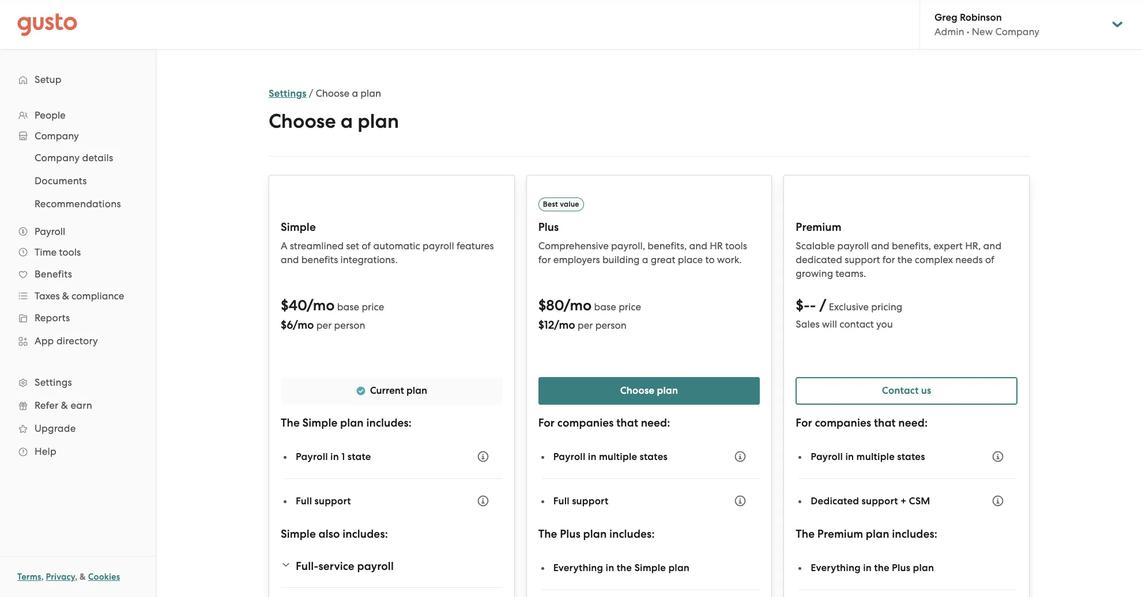 Task type: locate. For each thing, give the bounding box(es) containing it.
csm
[[909, 496, 930, 508]]

in for 40
[[330, 451, 339, 463]]

1 horizontal spatial states
[[897, 451, 925, 463]]

settings
[[269, 88, 307, 100], [35, 377, 72, 389]]

and inside 'comprehensive payroll, benefits, and hr tools for employers building a great place to work.'
[[689, 240, 707, 252]]

full support for 80
[[553, 496, 608, 508]]

terms link
[[17, 573, 41, 583]]

1 horizontal spatial /
[[820, 297, 827, 315]]

0 vertical spatial &
[[62, 291, 69, 302]]

choose inside button
[[620, 385, 655, 397]]

1 horizontal spatial full support
[[553, 496, 608, 508]]

1 vertical spatial company
[[35, 130, 79, 142]]

0 horizontal spatial plus
[[538, 221, 559, 234]]

choose plan button
[[538, 378, 760, 405]]

2 person from the left
[[595, 320, 627, 332]]

a left 'great'
[[642, 254, 648, 266]]

1 vertical spatial settings link
[[12, 372, 144, 393]]

0 horizontal spatial multiple
[[599, 451, 637, 463]]

+
[[901, 496, 907, 508]]

1 horizontal spatial settings link
[[269, 88, 307, 100]]

includes: for the plus plan includes:
[[609, 528, 655, 541]]

1 full from the left
[[296, 496, 312, 508]]

people button
[[12, 105, 144, 126]]

the for $-
[[796, 528, 815, 541]]

company
[[995, 26, 1040, 37], [35, 130, 79, 142], [35, 152, 80, 164]]

setup
[[35, 74, 62, 85]]

benefits, up complex
[[892, 240, 931, 252]]

premium up scalable
[[796, 221, 842, 234]]

payroll inside dropdown button
[[35, 226, 65, 238]]

everything for /mo
[[553, 562, 603, 575]]

2 price from the left
[[619, 302, 641, 313]]

includes: down csm
[[892, 528, 937, 541]]

0 vertical spatial of
[[362, 240, 371, 252]]

1 horizontal spatial tools
[[725, 240, 747, 252]]

•
[[967, 26, 970, 37]]

1 for from the left
[[538, 417, 555, 430]]

& left cookies
[[80, 573, 86, 583]]

1 per from the left
[[316, 320, 332, 332]]

payroll,
[[611, 240, 645, 252]]

full support for 40
[[296, 496, 351, 508]]

0 vertical spatial settings link
[[269, 88, 307, 100]]

everything down the premium plan includes:
[[811, 562, 861, 575]]

1 horizontal spatial settings
[[269, 88, 307, 100]]

in
[[330, 451, 339, 463], [588, 451, 597, 463], [846, 451, 854, 463], [606, 562, 614, 575], [863, 562, 872, 575]]

1 vertical spatial choose
[[269, 110, 336, 133]]

1 horizontal spatial payroll
[[423, 240, 454, 252]]

for
[[538, 417, 555, 430], [796, 417, 812, 430]]

1 horizontal spatial the
[[538, 528, 557, 541]]

& left earn
[[61, 400, 68, 412]]

base inside $ 80 /mo base price $ 12 /mo per person
[[594, 302, 616, 313]]

0 horizontal spatial ,
[[41, 573, 44, 583]]

the for $
[[538, 528, 557, 541]]

settings link up choose a plan
[[269, 88, 307, 100]]

plan inside "choose plan" button
[[657, 385, 678, 397]]

0 horizontal spatial person
[[334, 320, 365, 332]]

companies
[[557, 417, 614, 430], [815, 417, 871, 430]]

directory
[[56, 336, 98, 347]]

1 horizontal spatial the
[[874, 562, 890, 575]]

1 horizontal spatial price
[[619, 302, 641, 313]]

/mo
[[307, 297, 335, 315], [564, 297, 592, 315], [293, 319, 314, 332], [554, 319, 575, 332]]

2 full from the left
[[553, 496, 570, 508]]

that down contact
[[874, 417, 896, 430]]

$ 40 /mo base price $ 6 /mo per person
[[281, 297, 384, 332]]

payroll
[[423, 240, 454, 252], [837, 240, 869, 252], [357, 560, 394, 574]]

the for /mo
[[617, 562, 632, 575]]

& for earn
[[61, 400, 68, 412]]

1 full support from the left
[[296, 496, 351, 508]]

1 vertical spatial plus
[[560, 528, 581, 541]]

full
[[296, 496, 312, 508], [553, 496, 570, 508]]

time tools
[[35, 247, 81, 258]]

for for 80
[[538, 417, 555, 430]]

person inside $ 40 /mo base price $ 6 /mo per person
[[334, 320, 365, 332]]

price inside $ 80 /mo base price $ 12 /mo per person
[[619, 302, 641, 313]]

& inside refer & earn link
[[61, 400, 68, 412]]

price for 80
[[619, 302, 641, 313]]

a up choose a plan
[[352, 88, 358, 99]]

sales
[[796, 319, 820, 330]]

0 horizontal spatial states
[[640, 451, 668, 463]]

2 everything from the left
[[811, 562, 861, 575]]

1 horizontal spatial for
[[883, 254, 895, 266]]

support
[[845, 254, 880, 266], [315, 496, 351, 508], [572, 496, 608, 508], [862, 496, 898, 508]]

1 horizontal spatial for companies that need:
[[796, 417, 928, 430]]

and
[[689, 240, 707, 252], [871, 240, 890, 252], [983, 240, 1002, 252], [281, 254, 299, 266]]

0 vertical spatial settings
[[269, 88, 307, 100]]

2 base from the left
[[594, 302, 616, 313]]

2 vertical spatial plus
[[892, 562, 911, 575]]

cookies button
[[88, 571, 120, 585]]

building
[[602, 254, 640, 266]]

1 horizontal spatial everything
[[811, 562, 861, 575]]

1 horizontal spatial base
[[594, 302, 616, 313]]

, left cookies
[[75, 573, 77, 583]]

payroll inside dropdown button
[[357, 560, 394, 574]]

terms
[[17, 573, 41, 583]]

0 horizontal spatial need:
[[641, 417, 670, 430]]

full for 80
[[553, 496, 570, 508]]

1 horizontal spatial companies
[[815, 417, 871, 430]]

choose inside settings / choose a plan
[[316, 88, 350, 99]]

payroll up teams.
[[837, 240, 869, 252]]

0 horizontal spatial settings
[[35, 377, 72, 389]]

full up simple also includes:
[[296, 496, 312, 508]]

plan
[[361, 88, 381, 99], [358, 110, 399, 133], [407, 385, 427, 397], [657, 385, 678, 397], [340, 417, 364, 430], [583, 528, 607, 541], [866, 528, 889, 541], [668, 562, 690, 575], [913, 562, 934, 575]]

choose for choose a plan
[[269, 110, 336, 133]]

recommendations
[[35, 198, 121, 210]]

base inside $ 40 /mo base price $ 6 /mo per person
[[337, 302, 359, 313]]

1 horizontal spatial person
[[595, 320, 627, 332]]

2 vertical spatial a
[[642, 254, 648, 266]]

&
[[62, 291, 69, 302], [61, 400, 68, 412], [80, 573, 86, 583]]

/mo down the 80
[[554, 319, 575, 332]]

2 companies from the left
[[815, 417, 871, 430]]

1 benefits, from the left
[[648, 240, 687, 252]]

/ right - at the right of page
[[820, 297, 827, 315]]

dedicated support + csm
[[811, 496, 930, 508]]

/ inside $-- / exclusive pricing sales will contact you
[[820, 297, 827, 315]]

settings for settings / choose a plan
[[269, 88, 307, 100]]

0 horizontal spatial tools
[[59, 247, 81, 258]]

per inside $ 40 /mo base price $ 6 /mo per person
[[316, 320, 332, 332]]

payroll for 80
[[553, 451, 586, 463]]

for left complex
[[883, 254, 895, 266]]

1 need: from the left
[[641, 417, 670, 430]]

1 everything from the left
[[553, 562, 603, 575]]

,
[[41, 573, 44, 583], [75, 573, 77, 583]]

settings link
[[269, 88, 307, 100], [12, 372, 144, 393]]

need: down the contact us button
[[898, 417, 928, 430]]

home image
[[17, 13, 77, 36]]

0 horizontal spatial payroll
[[357, 560, 394, 574]]

features
[[457, 240, 494, 252]]

payroll for -
[[811, 451, 843, 463]]

reports
[[35, 313, 70, 324]]

person for 40
[[334, 320, 365, 332]]

person for 80
[[595, 320, 627, 332]]

a down settings / choose a plan
[[341, 110, 353, 133]]

1 horizontal spatial of
[[985, 254, 994, 266]]

compliance
[[72, 291, 124, 302]]

1 horizontal spatial ,
[[75, 573, 77, 583]]

1 multiple from the left
[[599, 451, 637, 463]]

/ up choose a plan
[[309, 88, 313, 99]]

to
[[705, 254, 715, 266]]

automatic
[[373, 240, 420, 252]]

companies for /mo
[[557, 417, 614, 430]]

0 vertical spatial choose
[[316, 88, 350, 99]]

support for 80
[[572, 496, 608, 508]]

2 horizontal spatial plus
[[892, 562, 911, 575]]

1 for from the left
[[538, 254, 551, 266]]

0 horizontal spatial that
[[616, 417, 638, 430]]

1 horizontal spatial need:
[[898, 417, 928, 430]]

place
[[678, 254, 703, 266]]

& right taxes
[[62, 291, 69, 302]]

0 horizontal spatial companies
[[557, 417, 614, 430]]

2 multiple from the left
[[857, 451, 895, 463]]

0 vertical spatial /
[[309, 88, 313, 99]]

0 horizontal spatial benefits,
[[648, 240, 687, 252]]

company inside company details link
[[35, 152, 80, 164]]

1 horizontal spatial plus
[[560, 528, 581, 541]]

the down "the plus plan includes:"
[[617, 562, 632, 575]]

2 horizontal spatial the
[[898, 254, 913, 266]]

2 full support from the left
[[553, 496, 608, 508]]

benefits
[[301, 254, 338, 266]]

support up teams.
[[845, 254, 880, 266]]

full up "the plus plan includes:"
[[553, 496, 570, 508]]

app directory
[[35, 336, 98, 347]]

full support
[[296, 496, 351, 508], [553, 496, 608, 508]]

need: for /mo
[[641, 417, 670, 430]]

settings up refer
[[35, 377, 72, 389]]

1 horizontal spatial per
[[578, 320, 593, 332]]

company up documents
[[35, 152, 80, 164]]

0 vertical spatial a
[[352, 88, 358, 99]]

includes: down the current
[[366, 417, 412, 430]]

that for /
[[874, 417, 896, 430]]

0 horizontal spatial for
[[538, 254, 551, 266]]

2 vertical spatial choose
[[620, 385, 655, 397]]

base for 40
[[337, 302, 359, 313]]

contact
[[840, 319, 874, 330]]

1 horizontal spatial for
[[796, 417, 812, 430]]

0 horizontal spatial the
[[617, 562, 632, 575]]

per for 80
[[578, 320, 593, 332]]

payroll right service
[[357, 560, 394, 574]]

1 horizontal spatial that
[[874, 417, 896, 430]]

admin
[[935, 26, 964, 37]]

states
[[640, 451, 668, 463], [897, 451, 925, 463]]

full support up "the plus plan includes:"
[[553, 496, 608, 508]]

the
[[898, 254, 913, 266], [617, 562, 632, 575], [874, 562, 890, 575]]

taxes & compliance button
[[12, 286, 144, 307]]

settings inside settings link
[[35, 377, 72, 389]]

1 vertical spatial of
[[985, 254, 994, 266]]

0 horizontal spatial for companies that need:
[[538, 417, 670, 430]]

everything for /
[[811, 562, 861, 575]]

1 horizontal spatial benefits,
[[892, 240, 931, 252]]

benefits,
[[648, 240, 687, 252], [892, 240, 931, 252]]

of right set
[[362, 240, 371, 252]]

/
[[309, 88, 313, 99], [820, 297, 827, 315]]

2 vertical spatial company
[[35, 152, 80, 164]]

2 per from the left
[[578, 320, 593, 332]]

per for 40
[[316, 320, 332, 332]]

in for 80
[[588, 451, 597, 463]]

premium down dedicated at the bottom of the page
[[818, 528, 863, 541]]

payroll inside a streamlined set of automatic payroll features and benefits integrations.
[[423, 240, 454, 252]]

that down "choose plan" button
[[616, 417, 638, 430]]

1 horizontal spatial full
[[553, 496, 570, 508]]

per right "12"
[[578, 320, 593, 332]]

scalable
[[796, 240, 835, 252]]

1 companies from the left
[[557, 417, 614, 430]]

simple
[[281, 221, 316, 234], [302, 417, 338, 430], [281, 528, 316, 541], [634, 562, 666, 575]]

tools inside 'comprehensive payroll, benefits, and hr tools for employers building a great place to work.'
[[725, 240, 747, 252]]

base right 40
[[337, 302, 359, 313]]

company inside the company dropdown button
[[35, 130, 79, 142]]

2 benefits, from the left
[[892, 240, 931, 252]]

2 vertical spatial &
[[80, 573, 86, 583]]

2 payroll in multiple states from the left
[[811, 451, 925, 463]]

0 horizontal spatial the
[[281, 417, 300, 430]]

tools inside dropdown button
[[59, 247, 81, 258]]

1 horizontal spatial multiple
[[857, 451, 895, 463]]

0 vertical spatial plus
[[538, 221, 559, 234]]

of right needs
[[985, 254, 994, 266]]

/mo down 40
[[293, 319, 314, 332]]

0 horizontal spatial everything
[[553, 562, 603, 575]]

the down the premium plan includes:
[[874, 562, 890, 575]]

need: down "choose plan" button
[[641, 417, 670, 430]]

0 horizontal spatial full support
[[296, 496, 351, 508]]

benefits, up 'great'
[[648, 240, 687, 252]]

1 vertical spatial premium
[[818, 528, 863, 541]]

0 horizontal spatial payroll in multiple states
[[553, 451, 668, 463]]

1 states from the left
[[640, 451, 668, 463]]

2 horizontal spatial payroll
[[837, 240, 869, 252]]

1 vertical spatial settings
[[35, 377, 72, 389]]

in for -
[[846, 451, 854, 463]]

base down 'building'
[[594, 302, 616, 313]]

for companies that need: for /mo
[[538, 417, 670, 430]]

choose
[[316, 88, 350, 99], [269, 110, 336, 133], [620, 385, 655, 397]]

40
[[289, 297, 307, 315]]

list
[[0, 105, 156, 464], [0, 146, 156, 216], [542, 591, 760, 598], [799, 591, 1018, 598]]

premium
[[796, 221, 842, 234], [818, 528, 863, 541]]

needs
[[956, 254, 983, 266]]

tools up work.
[[725, 240, 747, 252]]

1 horizontal spatial payroll in multiple states
[[811, 451, 925, 463]]

base
[[337, 302, 359, 313], [594, 302, 616, 313]]

payroll in 1 state
[[296, 451, 371, 463]]

payroll in multiple states for /
[[811, 451, 925, 463]]

0 vertical spatial company
[[995, 26, 1040, 37]]

settings link up refer & earn link
[[12, 372, 144, 393]]

settings up choose a plan
[[269, 88, 307, 100]]

payroll inside the scalable payroll and benefits, expert hr, and dedicated support for the complex needs of growing teams.
[[837, 240, 869, 252]]

2 states from the left
[[897, 451, 925, 463]]

company down people
[[35, 130, 79, 142]]

price down integrations.
[[362, 302, 384, 313]]

support left +
[[862, 496, 898, 508]]

0 horizontal spatial settings link
[[12, 372, 144, 393]]

choose for choose plan
[[620, 385, 655, 397]]

0 horizontal spatial per
[[316, 320, 332, 332]]

support inside the scalable payroll and benefits, expert hr, and dedicated support for the complex needs of growing teams.
[[845, 254, 880, 266]]

support up simple also includes:
[[315, 496, 351, 508]]

1 that from the left
[[616, 417, 638, 430]]

everything down "the plus plan includes:"
[[553, 562, 603, 575]]

a inside 'comprehensive payroll, benefits, and hr tools for employers building a great place to work.'
[[642, 254, 648, 266]]

tools down payroll dropdown button
[[59, 247, 81, 258]]

full support up also
[[296, 496, 351, 508]]

1 payroll in multiple states from the left
[[553, 451, 668, 463]]

per right 6
[[316, 320, 332, 332]]

2 need: from the left
[[898, 417, 928, 430]]

the inside the scalable payroll and benefits, expert hr, and dedicated support for the complex needs of growing teams.
[[898, 254, 913, 266]]

1 base from the left
[[337, 302, 359, 313]]

best
[[543, 200, 558, 209]]

company for company details
[[35, 152, 80, 164]]

hr,
[[965, 240, 981, 252]]

0 horizontal spatial /
[[309, 88, 313, 99]]

states for /
[[897, 451, 925, 463]]

2 for companies that need: from the left
[[796, 417, 928, 430]]

the for /
[[874, 562, 890, 575]]

everything in the plus plan
[[811, 562, 934, 575]]

2 for from the left
[[796, 417, 812, 430]]

contact
[[882, 385, 919, 397]]

0 horizontal spatial of
[[362, 240, 371, 252]]

need:
[[641, 417, 670, 430], [898, 417, 928, 430]]

& inside taxes & compliance dropdown button
[[62, 291, 69, 302]]

company right new
[[995, 26, 1040, 37]]

0 horizontal spatial price
[[362, 302, 384, 313]]

full-
[[296, 560, 319, 574]]

for down comprehensive
[[538, 254, 551, 266]]

1 for companies that need: from the left
[[538, 417, 670, 430]]

payroll left features
[[423, 240, 454, 252]]

and inside a streamlined set of automatic payroll features and benefits integrations.
[[281, 254, 299, 266]]

for companies that need: down contact
[[796, 417, 928, 430]]

2 that from the left
[[874, 417, 896, 430]]

price down 'building'
[[619, 302, 641, 313]]

support up "the plus plan includes:"
[[572, 496, 608, 508]]

for companies that need: down "choose plan" button
[[538, 417, 670, 430]]

0 horizontal spatial full
[[296, 496, 312, 508]]

includes: up everything in the simple plan
[[609, 528, 655, 541]]

2 for from the left
[[883, 254, 895, 266]]

1 vertical spatial &
[[61, 400, 68, 412]]

includes: for the simple plan includes:
[[366, 417, 412, 430]]

2 horizontal spatial the
[[796, 528, 815, 541]]

of inside the scalable payroll and benefits, expert hr, and dedicated support for the complex needs of growing teams.
[[985, 254, 994, 266]]

the left complex
[[898, 254, 913, 266]]

the
[[281, 417, 300, 430], [538, 528, 557, 541], [796, 528, 815, 541]]

per inside $ 80 /mo base price $ 12 /mo per person
[[578, 320, 593, 332]]

employers
[[553, 254, 600, 266]]

1 price from the left
[[362, 302, 384, 313]]

0 horizontal spatial base
[[337, 302, 359, 313]]

1 person from the left
[[334, 320, 365, 332]]

, left the privacy "link"
[[41, 573, 44, 583]]

person inside $ 80 /mo base price $ 12 /mo per person
[[595, 320, 627, 332]]

for inside the scalable payroll and benefits, expert hr, and dedicated support for the complex needs of growing teams.
[[883, 254, 895, 266]]

also
[[319, 528, 340, 541]]

price inside $ 40 /mo base price $ 6 /mo per person
[[362, 302, 384, 313]]

us
[[921, 385, 931, 397]]

benefits, inside the scalable payroll and benefits, expert hr, and dedicated support for the complex needs of growing teams.
[[892, 240, 931, 252]]

for companies that need:
[[538, 417, 670, 430], [796, 417, 928, 430]]

scalable payroll and benefits, expert hr, and dedicated support for the complex needs of growing teams.
[[796, 240, 1002, 280]]

settings / choose a plan
[[269, 88, 381, 100]]

price
[[362, 302, 384, 313], [619, 302, 641, 313]]

includes: for the premium plan includes:
[[892, 528, 937, 541]]

documents
[[35, 175, 87, 187]]

multiple
[[599, 451, 637, 463], [857, 451, 895, 463]]

0 horizontal spatial for
[[538, 417, 555, 430]]

company details link
[[21, 148, 144, 168]]

price for 40
[[362, 302, 384, 313]]

1 vertical spatial /
[[820, 297, 827, 315]]

expert
[[934, 240, 963, 252]]

that
[[616, 417, 638, 430], [874, 417, 896, 430]]

12
[[544, 319, 554, 332]]



Task type: vqa. For each thing, say whether or not it's contained in the screenshot.
the right multiple
yes



Task type: describe. For each thing, give the bounding box(es) containing it.
1 vertical spatial a
[[341, 110, 353, 133]]

includes: right also
[[343, 528, 388, 541]]

company inside greg robinson admin • new company
[[995, 26, 1040, 37]]

reports link
[[12, 308, 144, 329]]

app
[[35, 336, 54, 347]]

company details
[[35, 152, 113, 164]]

a inside settings / choose a plan
[[352, 88, 358, 99]]

privacy link
[[46, 573, 75, 583]]

time tools button
[[12, 242, 144, 263]]

refer & earn link
[[12, 396, 144, 416]]

taxes
[[35, 291, 60, 302]]

choose a plan
[[269, 110, 399, 133]]

settings link inside gusto navigation 'element'
[[12, 372, 144, 393]]

gusto navigation element
[[0, 50, 156, 482]]

80
[[546, 297, 564, 315]]

that for /mo
[[616, 417, 638, 430]]

benefits, inside 'comprehensive payroll, benefits, and hr tools for employers building a great place to work.'
[[648, 240, 687, 252]]

upgrade
[[35, 423, 76, 435]]

integrations.
[[340, 254, 398, 266]]

contact us button
[[796, 378, 1018, 405]]

time
[[35, 247, 57, 258]]

teams.
[[836, 268, 866, 280]]

setup link
[[12, 69, 144, 90]]

0 vertical spatial premium
[[796, 221, 842, 234]]

taxes & compliance
[[35, 291, 124, 302]]

need: for /
[[898, 417, 928, 430]]

help
[[35, 446, 56, 458]]

set
[[346, 240, 359, 252]]

the premium plan includes:
[[796, 528, 937, 541]]

full for 40
[[296, 496, 312, 508]]

pricing
[[871, 302, 903, 313]]

/mo down benefits
[[307, 297, 335, 315]]

full-service payroll button
[[281, 554, 503, 581]]

state
[[348, 451, 371, 463]]

& for compliance
[[62, 291, 69, 302]]

people
[[35, 110, 66, 121]]

upgrade link
[[12, 419, 144, 439]]

for inside 'comprehensive payroll, benefits, and hr tools for employers building a great place to work.'
[[538, 254, 551, 266]]

refer & earn
[[35, 400, 92, 412]]

current plan
[[370, 385, 427, 397]]

documents link
[[21, 171, 144, 191]]

multiple for /
[[857, 451, 895, 463]]

payroll button
[[12, 221, 144, 242]]

app directory link
[[12, 331, 144, 352]]

6
[[287, 319, 293, 332]]

companies for /
[[815, 417, 871, 430]]

greg
[[935, 12, 958, 24]]

-
[[810, 297, 816, 315]]

for for -
[[796, 417, 812, 430]]

payroll in multiple states for /mo
[[553, 451, 668, 463]]

states for /mo
[[640, 451, 668, 463]]

you
[[876, 319, 893, 330]]

cookies
[[88, 573, 120, 583]]

greg robinson admin • new company
[[935, 12, 1040, 37]]

1 , from the left
[[41, 573, 44, 583]]

a
[[281, 240, 287, 252]]

support for 40
[[315, 496, 351, 508]]

comprehensive
[[538, 240, 609, 252]]

will
[[822, 319, 837, 330]]

refer
[[35, 400, 58, 412]]

list containing company details
[[0, 146, 156, 216]]

$-
[[796, 297, 810, 315]]

the plus plan includes:
[[538, 528, 655, 541]]

hr
[[710, 240, 723, 252]]

payroll for 40
[[296, 451, 328, 463]]

help link
[[12, 442, 144, 462]]

choose plan
[[620, 385, 678, 397]]

dedicated
[[796, 254, 842, 266]]

privacy
[[46, 573, 75, 583]]

work.
[[717, 254, 742, 266]]

a streamlined set of automatic payroll features and benefits integrations.
[[281, 240, 494, 266]]

comprehensive payroll, benefits, and hr tools for employers building a great place to work.
[[538, 240, 747, 266]]

earn
[[71, 400, 92, 412]]

streamlined
[[290, 240, 344, 252]]

details
[[82, 152, 113, 164]]

exclusive
[[829, 302, 869, 313]]

multiple for /mo
[[599, 451, 637, 463]]

company button
[[12, 126, 144, 146]]

support for -
[[862, 496, 898, 508]]

robinson
[[960, 12, 1002, 24]]

everything in the simple plan
[[553, 562, 690, 575]]

base for 80
[[594, 302, 616, 313]]

dedicated
[[811, 496, 859, 508]]

best value
[[543, 200, 579, 209]]

growing
[[796, 268, 833, 280]]

simple also includes:
[[281, 528, 388, 541]]

of inside a streamlined set of automatic payroll features and benefits integrations.
[[362, 240, 371, 252]]

value
[[560, 200, 579, 209]]

plan inside settings / choose a plan
[[361, 88, 381, 99]]

the simple plan includes:
[[281, 417, 412, 430]]

full-service payroll
[[296, 560, 394, 574]]

terms , privacy , & cookies
[[17, 573, 120, 583]]

for companies that need: for /
[[796, 417, 928, 430]]

2 , from the left
[[75, 573, 77, 583]]

$-- / exclusive pricing sales will contact you
[[796, 297, 903, 330]]

list containing people
[[0, 105, 156, 464]]

complex
[[915, 254, 953, 266]]

new
[[972, 26, 993, 37]]

/mo down employers
[[564, 297, 592, 315]]

/ inside settings / choose a plan
[[309, 88, 313, 99]]

settings for settings
[[35, 377, 72, 389]]

great
[[651, 254, 675, 266]]

recommendations link
[[21, 194, 144, 214]]

company for company
[[35, 130, 79, 142]]

1
[[341, 451, 345, 463]]

benefits
[[35, 269, 72, 280]]

current
[[370, 385, 404, 397]]



